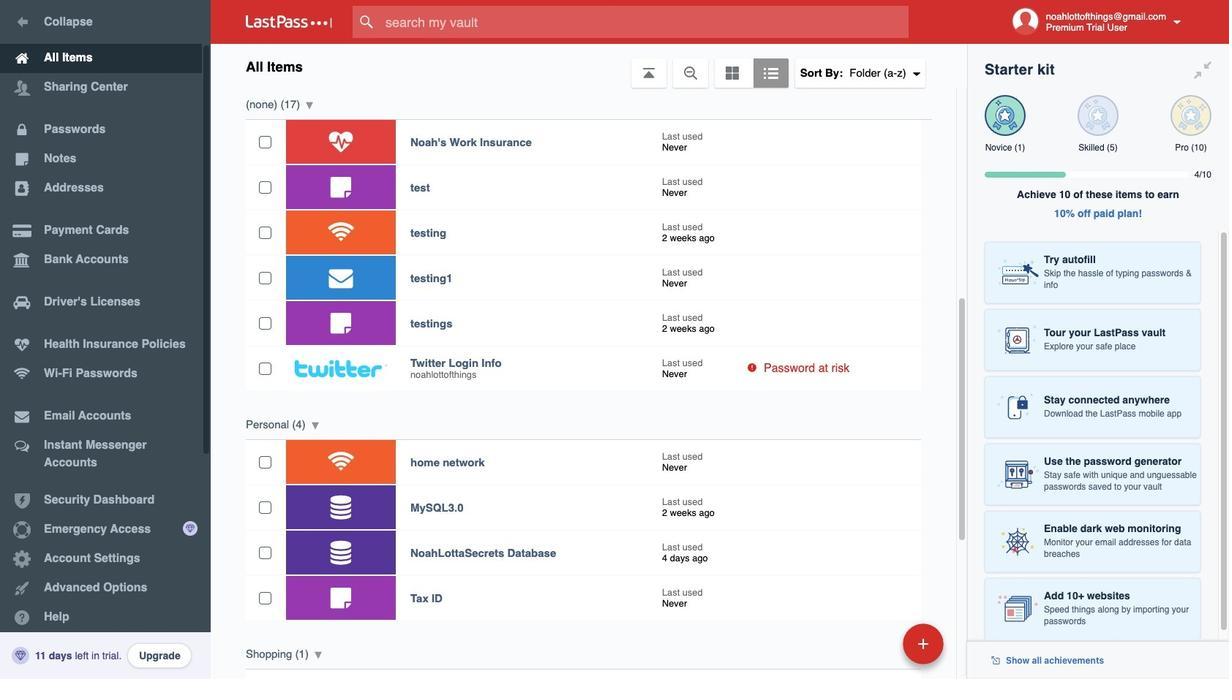 Task type: vqa. For each thing, say whether or not it's contained in the screenshot.
dialog
no



Task type: describe. For each thing, give the bounding box(es) containing it.
vault options navigation
[[211, 44, 968, 88]]

lastpass image
[[246, 15, 332, 29]]

new item element
[[803, 624, 949, 665]]



Task type: locate. For each thing, give the bounding box(es) containing it.
Search search field
[[353, 6, 938, 38]]

main navigation navigation
[[0, 0, 211, 680]]

new item navigation
[[803, 620, 953, 680]]

search my vault text field
[[353, 6, 938, 38]]



